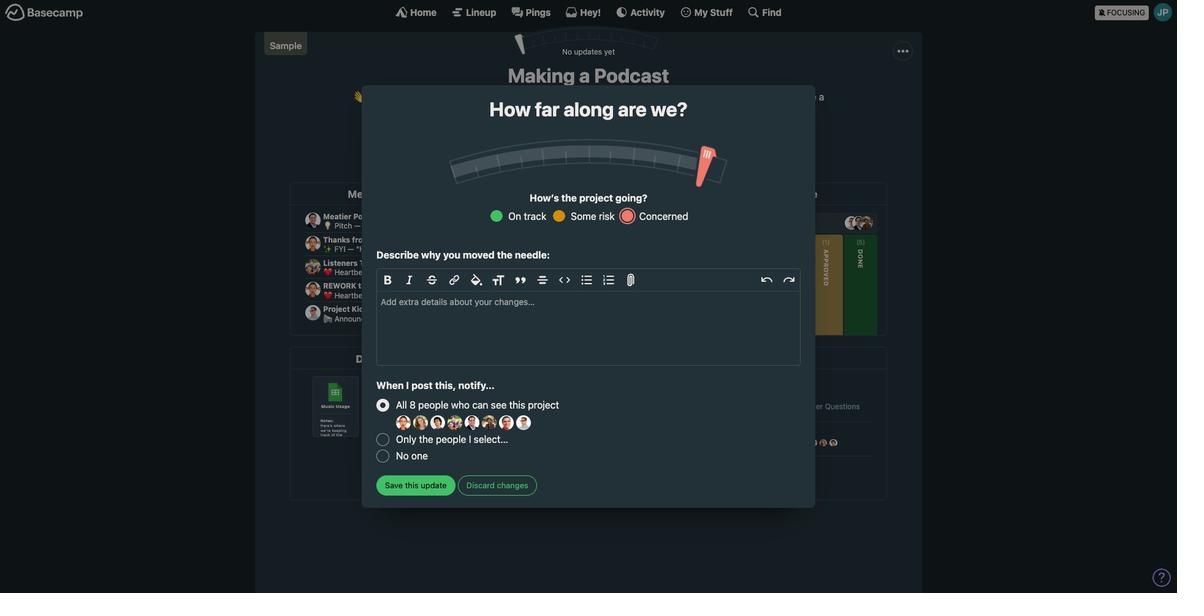 Task type: locate. For each thing, give the bounding box(es) containing it.
you
[[443, 249, 460, 260]]

steve marsh image
[[499, 416, 514, 430]]

1 vertical spatial i
[[469, 434, 471, 445]]

annie bryan image
[[538, 139, 558, 158], [396, 416, 411, 430]]

moved from 0 to  out of 100 and marked green image
[[691, 145, 720, 191]]

a
[[579, 64, 590, 87], [399, 91, 404, 102], [675, 91, 680, 102], [819, 91, 824, 102]]

josh fiske image
[[627, 139, 646, 158]]

0 horizontal spatial project
[[441, 91, 472, 102]]

1 horizontal spatial annie bryan image
[[538, 139, 558, 158]]

can
[[472, 400, 488, 411]]

only
[[396, 434, 416, 445]]

to
[[475, 91, 484, 102], [637, 91, 646, 102]]

showcase
[[486, 91, 530, 102]]

all
[[396, 400, 407, 411]]

0 horizontal spatial jennifer young image
[[448, 416, 462, 430]]

people inside the 'set up people' 'link'
[[497, 143, 522, 153]]

cheryl walters image
[[560, 139, 580, 158], [413, 416, 428, 430]]

my
[[694, 6, 708, 17]]

annie bryan image inside "people on this project" element
[[538, 139, 558, 158]]

1 horizontal spatial jennifer young image
[[604, 139, 624, 158]]

1 vertical spatial the
[[497, 249, 512, 260]]

project
[[441, 91, 472, 102], [579, 192, 613, 204], [528, 400, 559, 411]]

1 horizontal spatial cheryl walters image
[[560, 139, 580, 158]]

1 vertical spatial annie bryan image
[[396, 416, 411, 430]]

explore!
[[608, 106, 643, 117]]

cheryl walters image left jared davis image
[[560, 139, 580, 158]]

describe why you moved the needle:
[[376, 249, 550, 260]]

my stuff
[[694, 6, 733, 17]]

2 vertical spatial the
[[419, 434, 433, 445]]

risk
[[599, 211, 615, 222]]

all 8 people who can see this project
[[396, 400, 559, 411]]

the right moved
[[497, 249, 512, 260]]

1 vertical spatial people
[[418, 400, 449, 411]]

jennifer young image up only the people i select…
[[448, 416, 462, 430]]

why
[[421, 249, 441, 260]]

podcast
[[594, 64, 669, 87]]

see
[[491, 400, 507, 411]]

0 vertical spatial the
[[561, 192, 577, 204]]

this
[[368, 91, 386, 102]]

jennifer young image right jared davis image
[[604, 139, 624, 158]]

project right this
[[528, 400, 559, 411]]

we?
[[651, 97, 688, 121]]

0 horizontal spatial to
[[475, 91, 484, 102]]

people right up
[[497, 143, 522, 153]]

podcast
[[682, 91, 718, 102]]

project inside the making a podcast 👋 this is a sample project to showcase how we use basecamp to make a podcast called rework. take a look around and explore!
[[441, 91, 472, 102]]

jennifer young image for jared davis image
[[604, 139, 624, 158]]

people down jared davis icon
[[436, 434, 466, 445]]

take
[[796, 91, 816, 102]]

1 vertical spatial cheryl walters image
[[413, 416, 428, 430]]

to left showcase
[[475, 91, 484, 102]]

1 vertical spatial jennifer young image
[[448, 416, 462, 430]]

project right 'sample'
[[441, 91, 472, 102]]

0 horizontal spatial the
[[419, 434, 433, 445]]

1 horizontal spatial i
[[469, 434, 471, 445]]

no one
[[396, 451, 428, 462]]

concerned
[[639, 211, 688, 222]]

making a podcast 👋 this is a sample project to showcase how we use basecamp to make a podcast called rework. take a look around and explore!
[[353, 64, 824, 117]]

2 vertical spatial people
[[436, 434, 466, 445]]

i
[[406, 380, 409, 391], [469, 434, 471, 445]]

this,
[[435, 380, 456, 391]]

victor cooper image
[[693, 139, 712, 158]]

cheryl walters image left jared davis icon
[[413, 416, 428, 430]]

who
[[451, 400, 470, 411]]

track
[[524, 211, 546, 222]]

0 vertical spatial jennifer young image
[[604, 139, 624, 158]]

basecamp
[[588, 91, 634, 102]]

discard changes
[[466, 481, 528, 490]]

to left the "make"
[[637, 91, 646, 102]]

on track link
[[489, 208, 546, 224]]

post
[[411, 380, 433, 391]]

sample
[[407, 91, 439, 102]]

far
[[535, 97, 559, 121]]

a right is
[[399, 91, 404, 102]]

describe
[[376, 249, 419, 260]]

0 vertical spatial i
[[406, 380, 409, 391]]

discard
[[466, 481, 495, 490]]

the
[[561, 192, 577, 204], [497, 249, 512, 260], [419, 434, 433, 445]]

when
[[376, 380, 404, 391]]

along
[[563, 97, 614, 121]]

select…
[[474, 434, 508, 445]]

moved
[[463, 249, 495, 260]]

on track
[[508, 211, 546, 222]]

1 horizontal spatial to
[[637, 91, 646, 102]]

annie bryan image up only on the bottom of page
[[396, 416, 411, 430]]

0 vertical spatial people
[[497, 143, 522, 153]]

concerned link
[[620, 208, 688, 224]]

some risk link
[[551, 208, 615, 224]]

project up some risk
[[579, 192, 613, 204]]

is
[[389, 91, 396, 102]]

some
[[571, 211, 596, 222]]

annie bryan image down the look
[[538, 139, 558, 158]]

how
[[489, 97, 531, 121]]

i down josh fiske image
[[469, 434, 471, 445]]

None submit
[[376, 476, 455, 496]]

👋
[[353, 91, 365, 102]]

making
[[508, 64, 575, 87]]

0 vertical spatial cheryl walters image
[[560, 139, 580, 158]]

0 vertical spatial project
[[441, 91, 472, 102]]

josh fiske image
[[465, 416, 479, 430]]

jennifer young image
[[604, 139, 624, 158], [448, 416, 462, 430]]

people
[[497, 143, 522, 153], [418, 400, 449, 411], [436, 434, 466, 445]]

1 horizontal spatial project
[[528, 400, 559, 411]]

when i post this, notify…
[[376, 380, 495, 391]]

one
[[411, 451, 428, 462]]

the up one
[[419, 434, 433, 445]]

annie bryan image for jared davis icon
[[396, 416, 411, 430]]

set up people link
[[462, 139, 531, 158]]

Add extra details about your changes… text field
[[377, 292, 800, 365]]

2 horizontal spatial the
[[561, 192, 577, 204]]

people up jared davis icon
[[418, 400, 449, 411]]

nicole katz image
[[482, 416, 497, 430]]

the up some risk link
[[561, 192, 577, 204]]

1 vertical spatial project
[[579, 192, 613, 204]]

people on this project element
[[536, 129, 715, 161]]

0 horizontal spatial cheryl walters image
[[413, 416, 428, 430]]

i left the post
[[406, 380, 409, 391]]

0 vertical spatial annie bryan image
[[538, 139, 558, 158]]

0 horizontal spatial annie bryan image
[[396, 416, 411, 430]]

going?
[[615, 192, 647, 204]]



Task type: describe. For each thing, give the bounding box(es) containing it.
focusing
[[1107, 8, 1145, 17]]

how far along are we?
[[489, 97, 688, 121]]

8
[[410, 400, 416, 411]]

set up people
[[471, 143, 522, 153]]

my stuff button
[[680, 6, 733, 18]]

jennifer young image for jared davis icon
[[448, 416, 462, 430]]

how
[[533, 91, 551, 102]]

notify…
[[458, 380, 495, 391]]

home
[[410, 6, 437, 17]]

people for up
[[497, 143, 522, 153]]

stuff
[[710, 6, 733, 17]]

james peterson image
[[1154, 3, 1172, 21]]

how's the project going?
[[530, 192, 647, 204]]

2 to from the left
[[637, 91, 646, 102]]

home link
[[395, 6, 437, 18]]

discard changes link
[[458, 476, 537, 496]]

main element
[[0, 0, 1177, 24]]

make
[[648, 91, 672, 102]]

rework.
[[750, 91, 793, 102]]

pings button
[[511, 6, 551, 18]]

hey!
[[580, 6, 601, 17]]

and
[[589, 106, 605, 117]]

look
[[534, 106, 552, 117]]

switch accounts image
[[5, 3, 83, 22]]

up
[[485, 143, 495, 153]]

the for only the people i select…
[[419, 434, 433, 445]]

a right take
[[819, 91, 824, 102]]

are
[[618, 97, 647, 121]]

annie bryan image for jared davis image
[[538, 139, 558, 158]]

a right the "make"
[[675, 91, 680, 102]]

on
[[508, 211, 521, 222]]

steve marsh image
[[671, 139, 690, 158]]

1 to from the left
[[475, 91, 484, 102]]

set
[[471, 143, 483, 153]]

use
[[569, 91, 585, 102]]

cheryl walters image for jared davis icon
[[413, 416, 428, 430]]

activity
[[630, 6, 665, 17]]

needle:
[[515, 249, 550, 260]]

around
[[555, 106, 586, 117]]

sample
[[270, 40, 302, 51]]

lineup
[[466, 6, 496, 17]]

jared davis image
[[430, 416, 445, 430]]

nicole katz image
[[649, 139, 668, 158]]

victor cooper image
[[516, 416, 531, 430]]

2 horizontal spatial project
[[579, 192, 613, 204]]

no
[[396, 451, 409, 462]]

find button
[[748, 6, 782, 18]]

we
[[554, 91, 567, 102]]

some risk
[[571, 211, 615, 222]]

how's
[[530, 192, 559, 204]]

hey! button
[[565, 6, 601, 18]]

0 horizontal spatial i
[[406, 380, 409, 391]]

cheryl walters image for jared davis image
[[560, 139, 580, 158]]

lineup link
[[451, 6, 496, 18]]

called
[[721, 91, 747, 102]]

a up use
[[579, 64, 590, 87]]

the for how's the project going?
[[561, 192, 577, 204]]

activity link
[[616, 6, 665, 18]]

focusing button
[[1095, 0, 1177, 24]]

find
[[762, 6, 782, 17]]

1 horizontal spatial the
[[497, 249, 512, 260]]

this
[[509, 400, 525, 411]]

jared davis image
[[582, 139, 602, 158]]

only the people i select…
[[396, 434, 508, 445]]

people for the
[[436, 434, 466, 445]]

pings
[[526, 6, 551, 17]]

moved from 0 to  out of 100 and marked green element
[[261, 25, 1160, 269]]

people for 8
[[418, 400, 449, 411]]

sample element
[[264, 32, 307, 55]]

changes
[[497, 481, 528, 490]]

2 vertical spatial project
[[528, 400, 559, 411]]



Task type: vqa. For each thing, say whether or not it's contained in the screenshot.
Great at the top of the page
no



